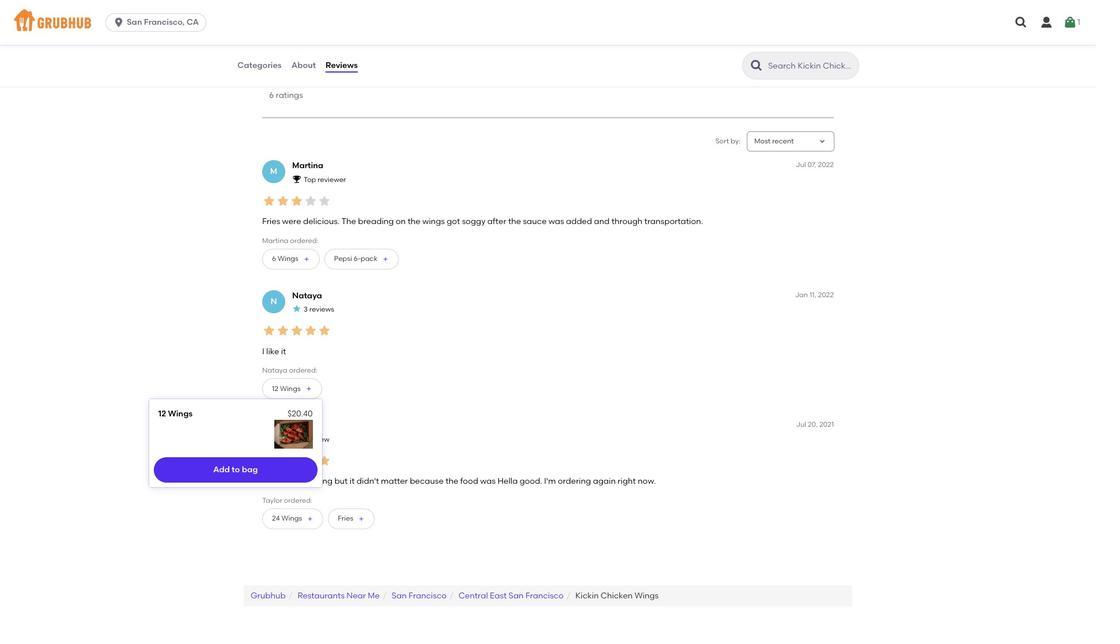 Task type: vqa. For each thing, say whether or not it's contained in the screenshot.
the left orders,
no



Task type: locate. For each thing, give the bounding box(es) containing it.
tooltip
[[149, 393, 322, 488]]

plus icon image for 12 wings
[[305, 386, 312, 393]]

martina
[[292, 161, 324, 171], [262, 237, 289, 245]]

6 ratings
[[269, 90, 303, 100]]

0 vertical spatial were
[[282, 217, 301, 227]]

1 vertical spatial 2022
[[818, 291, 834, 299]]

jul 20, 2021
[[796, 421, 834, 429]]

0 horizontal spatial martina
[[262, 237, 289, 245]]

the left food
[[446, 477, 459, 487]]

jul left 20,
[[796, 421, 807, 429]]

top reviewer
[[304, 176, 346, 184]]

was right food
[[480, 477, 496, 487]]

2 2022 from the top
[[818, 291, 834, 299]]

0 horizontal spatial 12 wings
[[158, 409, 193, 419]]

6 left ratings
[[269, 90, 274, 100]]

ordered: up 24 wings button
[[284, 497, 313, 505]]

wings
[[423, 217, 445, 227]]

svg image
[[1015, 16, 1029, 29], [1040, 16, 1054, 29], [113, 17, 125, 28]]

like
[[266, 347, 279, 357]]

6 for 6 ratings
[[269, 90, 274, 100]]

1 horizontal spatial 1
[[1078, 17, 1081, 27]]

1 vertical spatial 1
[[304, 436, 306, 444]]

0 horizontal spatial taylor
[[262, 497, 282, 505]]

tooltip containing 12 wings
[[149, 393, 322, 488]]

categories
[[238, 60, 282, 70]]

jul left 07,
[[796, 161, 806, 169]]

was
[[549, 217, 564, 227], [480, 477, 496, 487]]

2 vertical spatial fries
[[338, 515, 353, 523]]

1 horizontal spatial was
[[549, 217, 564, 227]]

0 vertical spatial ordered:
[[290, 237, 319, 245]]

1 horizontal spatial francisco
[[526, 591, 564, 601]]

0 horizontal spatial 12
[[158, 409, 166, 419]]

6-
[[354, 255, 361, 263]]

2 were from the top
[[282, 477, 301, 487]]

0 horizontal spatial was
[[480, 477, 496, 487]]

i
[[262, 347, 265, 357]]

2 vertical spatial ordered:
[[284, 497, 313, 505]]

plus icon image inside 12 wings button
[[305, 386, 312, 393]]

1 vertical spatial 12 wings
[[158, 409, 193, 419]]

kickin
[[353, 52, 397, 69], [576, 591, 599, 601]]

0 horizontal spatial the
[[408, 217, 421, 227]]

san right me
[[392, 591, 407, 601]]

0 vertical spatial it
[[281, 347, 286, 357]]

central
[[459, 591, 488, 601]]

0 vertical spatial 12
[[272, 385, 279, 393]]

Search Kickin Chicken Wings search field
[[767, 61, 856, 71]]

jul for fries were delicious. the breading on the wings got soggy after the sauce was added and through transportation.
[[796, 161, 806, 169]]

me
[[368, 591, 380, 601]]

1 vertical spatial taylor
[[262, 497, 282, 505]]

1 vertical spatial kickin
[[576, 591, 599, 601]]

was right sauce
[[549, 217, 564, 227]]

0 vertical spatial martina
[[292, 161, 324, 171]]

nataya down i like it
[[262, 367, 287, 375]]

1 vertical spatial 6
[[272, 255, 276, 263]]

1 were from the top
[[282, 217, 301, 227]]

1 vertical spatial fries
[[262, 477, 280, 487]]

12
[[272, 385, 279, 393], [158, 409, 166, 419]]

san francisco
[[392, 591, 447, 601]]

0 vertical spatial kickin
[[353, 52, 397, 69]]

pepsi 6-pack button
[[324, 249, 399, 270]]

12 wings
[[272, 385, 301, 393], [158, 409, 193, 419]]

1 francisco from the left
[[409, 591, 447, 601]]

reviews right about
[[326, 60, 358, 70]]

martina up '6 wings'
[[262, 237, 289, 245]]

1 horizontal spatial martina
[[292, 161, 324, 171]]

1 vertical spatial 12
[[158, 409, 166, 419]]

fries
[[262, 217, 280, 227], [262, 477, 280, 487], [338, 515, 353, 523]]

chicken
[[400, 52, 457, 69], [601, 591, 633, 601]]

1 vertical spatial was
[[480, 477, 496, 487]]

1 horizontal spatial it
[[350, 477, 355, 487]]

1 horizontal spatial san
[[392, 591, 407, 601]]

1 vertical spatial chicken
[[601, 591, 633, 601]]

i like it
[[262, 347, 286, 357]]

plus icon image down didn't
[[358, 516, 365, 523]]

ordered: for delicious.
[[290, 237, 319, 245]]

categories button
[[237, 45, 282, 86]]

2021
[[820, 421, 834, 429]]

san right east
[[509, 591, 524, 601]]

ordered: for missing
[[284, 497, 313, 505]]

plus icon image for pepsi 6-pack
[[382, 256, 389, 263]]

fries up 'taylor ordered:'
[[262, 477, 280, 487]]

plus icon image inside fries "button"
[[358, 516, 365, 523]]

reviews
[[310, 306, 334, 314]]

taylor down $20.40
[[292, 421, 316, 431]]

0 vertical spatial 6
[[269, 90, 274, 100]]

07,
[[808, 161, 817, 169]]

were for delicious.
[[282, 217, 301, 227]]

san francisco, ca
[[127, 17, 199, 27]]

0 vertical spatial nataya
[[292, 291, 322, 301]]

plus icon image for fries
[[358, 516, 365, 523]]

nataya up '3'
[[292, 291, 322, 301]]

2022
[[818, 161, 834, 169], [818, 291, 834, 299]]

plus icon image right "24 wings" on the left bottom of the page
[[307, 516, 314, 523]]

san
[[127, 17, 142, 27], [392, 591, 407, 601], [509, 591, 524, 601]]

6 inside 'button'
[[272, 255, 276, 263]]

got
[[447, 217, 460, 227]]

0 horizontal spatial 1
[[304, 436, 306, 444]]

0 vertical spatial was
[[549, 217, 564, 227]]

plus icon image
[[303, 256, 310, 263], [382, 256, 389, 263], [305, 386, 312, 393], [307, 516, 314, 523], [358, 516, 365, 523]]

ratings
[[276, 90, 303, 100]]

1 vertical spatial were
[[282, 477, 301, 487]]

12 inside button
[[272, 385, 279, 393]]

svg image
[[1064, 16, 1078, 29]]

6
[[269, 90, 274, 100], [272, 255, 276, 263]]

it right but
[[350, 477, 355, 487]]

restaurants near me link
[[298, 591, 380, 601]]

1 2022 from the top
[[818, 161, 834, 169]]

the right on
[[408, 217, 421, 227]]

n
[[271, 297, 277, 307]]

11,
[[810, 291, 817, 299]]

for
[[330, 52, 349, 69]]

bag
[[242, 465, 258, 475]]

m
[[270, 167, 277, 177]]

the
[[342, 217, 356, 227]]

ordered: up 6 wings 'button' at the left top of the page
[[290, 237, 319, 245]]

1 inside button
[[1078, 17, 1081, 27]]

search icon image
[[750, 59, 764, 73]]

wings inside tooltip
[[168, 409, 193, 419]]

plus icon image right '6 wings'
[[303, 256, 310, 263]]

1 jul from the top
[[796, 161, 806, 169]]

food
[[461, 477, 479, 487]]

review
[[308, 436, 330, 444]]

ordered:
[[290, 237, 319, 245], [289, 367, 318, 375], [284, 497, 313, 505]]

reviews inside reviews button
[[326, 60, 358, 70]]

2 jul from the top
[[796, 421, 807, 429]]

0 vertical spatial fries
[[262, 217, 280, 227]]

24
[[272, 515, 280, 523]]

0 horizontal spatial kickin
[[353, 52, 397, 69]]

it right like
[[281, 347, 286, 357]]

francisco left central
[[409, 591, 447, 601]]

1 horizontal spatial taylor
[[292, 421, 316, 431]]

plus icon image up $20.40
[[305, 386, 312, 393]]

1 horizontal spatial 12 wings
[[272, 385, 301, 393]]

1 horizontal spatial nataya
[[292, 291, 322, 301]]

star icon image
[[269, 70, 285, 86], [285, 70, 302, 86], [302, 70, 318, 86], [318, 70, 334, 86], [318, 70, 334, 86], [334, 70, 350, 86], [262, 194, 276, 208], [276, 194, 290, 208], [290, 194, 304, 208], [304, 194, 318, 208], [318, 194, 332, 208], [292, 305, 302, 314], [262, 324, 276, 338], [276, 324, 290, 338], [290, 324, 304, 338], [304, 324, 318, 338], [318, 324, 332, 338], [292, 435, 302, 444], [262, 454, 276, 468], [276, 454, 290, 468], [290, 454, 304, 468], [304, 454, 318, 468], [318, 454, 332, 468]]

1 horizontal spatial kickin
[[576, 591, 599, 601]]

pepsi 6-pack
[[334, 255, 378, 263]]

it
[[281, 347, 286, 357], [350, 477, 355, 487]]

3
[[304, 306, 308, 314]]

24 wings button
[[262, 509, 324, 530]]

0 vertical spatial 1
[[1078, 17, 1081, 27]]

1 vertical spatial nataya
[[262, 367, 287, 375]]

add to bag
[[213, 465, 258, 475]]

ordered: up 12 wings button
[[289, 367, 318, 375]]

1 horizontal spatial 12
[[272, 385, 279, 393]]

0 horizontal spatial nataya
[[262, 367, 287, 375]]

about button
[[291, 45, 317, 86]]

martina for martina
[[292, 161, 324, 171]]

0 vertical spatial 12 wings
[[272, 385, 301, 393]]

the right the after
[[508, 217, 521, 227]]

0 horizontal spatial francisco
[[409, 591, 447, 601]]

svg image inside san francisco, ca button
[[113, 17, 125, 28]]

12 wings image
[[274, 420, 313, 449]]

fries up martina ordered:
[[262, 217, 280, 227]]

reviews up ratings
[[269, 52, 327, 69]]

kickin chicken wings
[[576, 591, 659, 601]]

2 francisco from the left
[[526, 591, 564, 601]]

taylor up "24"
[[262, 497, 282, 505]]

2022 right 07,
[[818, 161, 834, 169]]

san inside button
[[127, 17, 142, 27]]

hella
[[498, 477, 518, 487]]

1 vertical spatial jul
[[796, 421, 807, 429]]

san left the francisco, in the left top of the page
[[127, 17, 142, 27]]

2022 right 11,
[[818, 291, 834, 299]]

1 vertical spatial it
[[350, 477, 355, 487]]

1 for 1 review
[[304, 436, 306, 444]]

0 vertical spatial taylor
[[292, 421, 316, 431]]

san francisco link
[[392, 591, 447, 601]]

fries down but
[[338, 515, 353, 523]]

most
[[755, 137, 771, 145]]

12 wings inside button
[[272, 385, 301, 393]]

were up 'taylor ordered:'
[[282, 477, 301, 487]]

0 vertical spatial chicken
[[400, 52, 457, 69]]

1 vertical spatial martina
[[262, 237, 289, 245]]

0 vertical spatial jul
[[796, 161, 806, 169]]

were up martina ordered:
[[282, 217, 301, 227]]

2022 for fries were delicious. the breading on the wings got soggy after the sauce was added and through transportation.
[[818, 161, 834, 169]]

plus icon image inside 6 wings 'button'
[[303, 256, 310, 263]]

taylor
[[292, 421, 316, 431], [262, 497, 282, 505]]

reviews for reviews
[[326, 60, 358, 70]]

plus icon image inside pepsi 6-pack "button"
[[382, 256, 389, 263]]

6 down martina ordered:
[[272, 255, 276, 263]]

martina up "top"
[[292, 161, 324, 171]]

0 horizontal spatial san
[[127, 17, 142, 27]]

francisco right east
[[526, 591, 564, 601]]

1
[[1078, 17, 1081, 27], [304, 436, 306, 444]]

nataya
[[292, 291, 322, 301], [262, 367, 287, 375]]

plus icon image right pack
[[382, 256, 389, 263]]

ca
[[187, 17, 199, 27]]

plus icon image inside 24 wings button
[[307, 516, 314, 523]]

martina ordered:
[[262, 237, 319, 245]]

1 vertical spatial ordered:
[[289, 367, 318, 375]]

0 vertical spatial 2022
[[818, 161, 834, 169]]

were
[[282, 217, 301, 227], [282, 477, 301, 487]]

the
[[408, 217, 421, 227], [508, 217, 521, 227], [446, 477, 459, 487]]

east
[[490, 591, 507, 601]]

0 horizontal spatial svg image
[[113, 17, 125, 28]]



Task type: describe. For each thing, give the bounding box(es) containing it.
ordering
[[558, 477, 591, 487]]

6 for 6 wings
[[272, 255, 276, 263]]

through
[[612, 217, 643, 227]]

sort by:
[[716, 137, 741, 145]]

taylor for taylor
[[292, 421, 316, 431]]

reviews for reviews for kickin chicken wings
[[269, 52, 327, 69]]

0 horizontal spatial it
[[281, 347, 286, 357]]

pack
[[361, 255, 378, 263]]

to
[[232, 465, 240, 475]]

pepsi
[[334, 255, 352, 263]]

recent
[[773, 137, 794, 145]]

san for san francisco
[[392, 591, 407, 601]]

nataya for nataya
[[292, 291, 322, 301]]

2022 for i like it
[[818, 291, 834, 299]]

restaurants near me
[[298, 591, 380, 601]]

3 reviews
[[304, 306, 334, 314]]

Sort by: field
[[755, 137, 794, 147]]

martina for martina ordered:
[[262, 237, 289, 245]]

6 wings
[[272, 255, 298, 263]]

most recent
[[755, 137, 794, 145]]

didn't
[[357, 477, 379, 487]]

1 for 1
[[1078, 17, 1081, 27]]

reviews for kickin chicken wings
[[269, 52, 504, 69]]

by:
[[731, 137, 741, 145]]

good.
[[520, 477, 543, 487]]

and
[[594, 217, 610, 227]]

near
[[347, 591, 366, 601]]

add to bag button
[[154, 458, 317, 483]]

taylor for taylor ordered:
[[262, 497, 282, 505]]

add
[[213, 465, 230, 475]]

fries for fries were missing but it didn't matter because the food was hella good. i'm ordering again right now.
[[262, 477, 280, 487]]

1 horizontal spatial svg image
[[1015, 16, 1029, 29]]

jul 07, 2022
[[796, 161, 834, 169]]

t
[[271, 427, 276, 437]]

about
[[292, 60, 316, 70]]

plus icon image for 24 wings
[[307, 516, 314, 523]]

reviews button
[[325, 45, 359, 86]]

but
[[335, 477, 348, 487]]

reviewer
[[318, 176, 346, 184]]

nataya ordered:
[[262, 367, 318, 375]]

fries inside "button"
[[338, 515, 353, 523]]

taylor ordered:
[[262, 497, 313, 505]]

jan
[[795, 291, 808, 299]]

ordered: for it
[[289, 367, 318, 375]]

jan 11, 2022
[[795, 291, 834, 299]]

1 button
[[1064, 12, 1081, 33]]

trophy icon image
[[292, 174, 302, 184]]

main navigation navigation
[[0, 0, 1097, 45]]

caret down icon image
[[818, 137, 827, 146]]

$20.40
[[288, 409, 313, 419]]

1 horizontal spatial chicken
[[601, 591, 633, 601]]

francisco,
[[144, 17, 185, 27]]

grubhub link
[[251, 591, 286, 601]]

fries were delicious. the breading on the wings got soggy after the sauce was added and through transportation.
[[262, 217, 703, 227]]

20,
[[808, 421, 818, 429]]

on
[[396, 217, 406, 227]]

sort
[[716, 137, 729, 145]]

transportation.
[[645, 217, 703, 227]]

sauce
[[523, 217, 547, 227]]

because
[[410, 477, 444, 487]]

2 horizontal spatial svg image
[[1040, 16, 1054, 29]]

2 horizontal spatial san
[[509, 591, 524, 601]]

0 horizontal spatial chicken
[[400, 52, 457, 69]]

central east san francisco link
[[459, 591, 564, 601]]

12 wings button
[[262, 379, 322, 400]]

nataya for nataya ordered:
[[262, 367, 287, 375]]

added
[[566, 217, 592, 227]]

top
[[304, 176, 316, 184]]

i'm
[[544, 477, 556, 487]]

grubhub
[[251, 591, 286, 601]]

restaurants
[[298, 591, 345, 601]]

jul for fries were missing but it didn't matter because the food was hella good. i'm ordering again right now.
[[796, 421, 807, 429]]

24 wings
[[272, 515, 302, 523]]

fries button
[[328, 509, 375, 530]]

were for missing
[[282, 477, 301, 487]]

soggy
[[462, 217, 486, 227]]

breading
[[358, 217, 394, 227]]

plus icon image for 6 wings
[[303, 256, 310, 263]]

san for san francisco, ca
[[127, 17, 142, 27]]

central east san francisco
[[459, 591, 564, 601]]

1 horizontal spatial the
[[446, 477, 459, 487]]

after
[[488, 217, 507, 227]]

delicious.
[[303, 217, 340, 227]]

12 inside tooltip
[[158, 409, 166, 419]]

1 review
[[304, 436, 330, 444]]

2 horizontal spatial the
[[508, 217, 521, 227]]

san francisco, ca button
[[106, 13, 211, 32]]

now.
[[638, 477, 656, 487]]

fries were missing but it didn't matter because the food was hella good. i'm ordering again right now.
[[262, 477, 656, 487]]

6 wings button
[[262, 249, 320, 270]]

matter
[[381, 477, 408, 487]]

right
[[618, 477, 636, 487]]

missing
[[303, 477, 333, 487]]

again
[[593, 477, 616, 487]]

wings inside 'button'
[[278, 255, 298, 263]]

fries for fries were delicious. the breading on the wings got soggy after the sauce was added and through transportation.
[[262, 217, 280, 227]]



